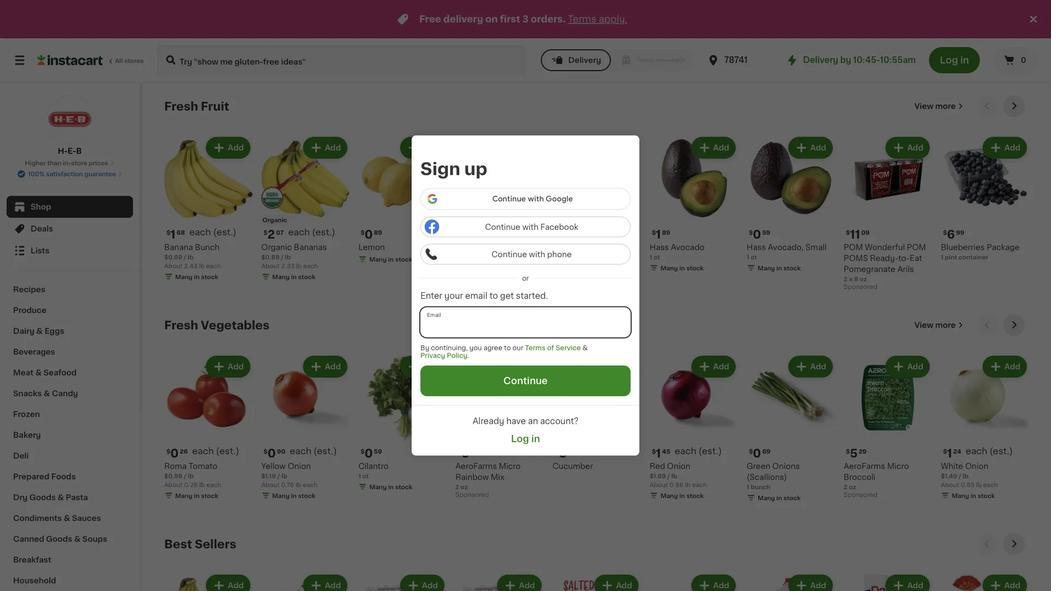 Task type: vqa. For each thing, say whether or not it's contained in the screenshot.
Natural in San Pellegrino Sparkling Natural Mineral Water Glass Bottle
no



Task type: locate. For each thing, give the bounding box(es) containing it.
3 onion from the left
[[966, 463, 989, 470]]

2 item carousel region from the top
[[164, 314, 1030, 525]]

1 vertical spatial log
[[511, 434, 530, 444]]

1 horizontal spatial log
[[941, 56, 959, 65]]

2 horizontal spatial onion
[[966, 463, 989, 470]]

many down hass avocado, small 1 ct
[[758, 265, 776, 271]]

5 up rainbow
[[462, 448, 470, 460]]

(est.) inside $1.68 each (estimated) element
[[213, 228, 237, 237]]

$ inside $ 0 69
[[749, 449, 753, 455]]

product group
[[164, 135, 253, 283], [262, 135, 350, 283], [359, 135, 447, 266], [456, 135, 544, 282], [553, 135, 641, 266], [650, 135, 739, 275], [747, 135, 836, 275], [844, 135, 933, 293], [942, 135, 1030, 262], [164, 354, 253, 503], [262, 354, 350, 503], [359, 354, 447, 494], [456, 354, 544, 501], [553, 354, 641, 472], [650, 354, 739, 503], [747, 354, 836, 505], [844, 354, 933, 501], [942, 354, 1030, 503], [164, 573, 253, 592], [262, 573, 350, 592], [359, 573, 447, 592], [456, 573, 544, 592], [553, 573, 641, 592], [650, 573, 739, 592], [747, 573, 836, 592], [844, 573, 933, 592], [942, 573, 1030, 592]]

(est.) up bananas
[[312, 228, 336, 237]]

higher than in-store prices
[[25, 160, 108, 166]]

log in for the top log in button
[[941, 56, 970, 65]]

2 horizontal spatial ct
[[751, 254, 758, 260]]

2 aerofarms from the left
[[844, 463, 886, 470]]

29 inside $ 5 29
[[859, 449, 867, 455]]

0 horizontal spatial $ 0 59
[[361, 448, 382, 460]]

oz right 8
[[860, 276, 868, 282]]

soups
[[83, 536, 107, 543]]

0 vertical spatial view
[[915, 102, 934, 110]]

each right 0.76
[[303, 482, 318, 488]]

more for 11
[[936, 102, 957, 110]]

guarantee
[[84, 171, 116, 177]]

with inside button
[[529, 251, 546, 258]]

hass left avocado,
[[747, 243, 767, 251]]

eggs
[[45, 328, 64, 335]]

1 view more from the top
[[915, 102, 957, 110]]

/ inside white onion $1.49 / lb about 0.83 lb each
[[959, 473, 962, 479]]

onion down $0.90 each (estimated) element
[[288, 463, 311, 470]]

about down $0.99
[[164, 482, 183, 488]]

0 horizontal spatial micro
[[499, 463, 521, 470]]

first
[[500, 15, 521, 24]]

$ up broccoli
[[847, 449, 851, 455]]

hass down $ 1 89 in the right of the page
[[650, 243, 669, 251]]

up
[[465, 161, 488, 178]]

89 for 1
[[662, 229, 671, 235]]

h-e-b logo image
[[46, 95, 94, 144]]

terms of service link
[[525, 344, 581, 352]]

1 fresh from the top
[[164, 101, 198, 112]]

instacart logo image
[[37, 54, 103, 67]]

$0.90 each (estimated) element
[[262, 447, 350, 461]]

each (est.) for white onion
[[966, 447, 1014, 456]]

pom
[[844, 243, 864, 251], [908, 243, 927, 251]]

1 horizontal spatial 59
[[763, 229, 771, 235]]

89 up lemon
[[374, 229, 383, 235]]

about for yellow
[[262, 482, 280, 488]]

delivery
[[444, 15, 484, 24]]

1 vertical spatial view more button
[[911, 314, 969, 336]]

deli
[[13, 453, 29, 460]]

0 vertical spatial continue
[[485, 223, 521, 231]]

about inside red onion $1.69 / lb about 0.86 lb each
[[650, 482, 668, 488]]

condiments
[[13, 515, 62, 523]]

stock
[[396, 256, 413, 262], [590, 256, 607, 262], [784, 265, 801, 271], [687, 265, 704, 271], [201, 274, 219, 280], [298, 274, 316, 280], [396, 484, 413, 490], [201, 493, 219, 499], [298, 493, 316, 499], [687, 493, 704, 499], [978, 493, 996, 499], [784, 495, 801, 501]]

continue for continue
[[504, 377, 548, 386]]

& inside "by continuing, you agree to our terms of service & privacy policy ."
[[583, 345, 588, 351]]

$ left 69
[[749, 449, 753, 455]]

5 inside 5 driscoll's organic raspberries 6 oz
[[462, 229, 470, 240]]

1 vertical spatial with
[[529, 251, 546, 258]]

(est.) for yellow onion
[[314, 447, 337, 456]]

$ up hass avocado, small 1 ct
[[749, 229, 753, 235]]

0 vertical spatial with
[[523, 223, 539, 231]]

lb up 0.86
[[672, 473, 678, 479]]

delivery down terms apply. link
[[569, 56, 602, 64]]

sponsored badge image down 8
[[844, 284, 878, 291]]

1 vertical spatial fresh
[[164, 320, 198, 331]]

29
[[569, 229, 577, 235], [859, 449, 867, 455]]

0 vertical spatial log in
[[941, 56, 970, 65]]

89 inside $ 0 89
[[374, 229, 383, 235]]

/
[[184, 254, 186, 260], [281, 254, 284, 260], [184, 473, 187, 479], [278, 473, 280, 479], [668, 473, 670, 479], [959, 473, 962, 479]]

bakery link
[[7, 425, 133, 446]]

stores
[[124, 58, 144, 64]]

fresh left vegetables
[[164, 320, 198, 331]]

log in for bottom log in button
[[511, 434, 540, 444]]

(est.) up tomato
[[216, 447, 239, 456]]

0 vertical spatial to
[[490, 292, 498, 300]]

hass for 1
[[650, 243, 669, 251]]

2 fresh from the top
[[164, 320, 198, 331]]

1 vertical spatial continue
[[492, 251, 527, 258]]

each down tomato
[[207, 482, 221, 488]]

sponsored badge image
[[456, 273, 489, 280], [844, 284, 878, 291], [456, 492, 489, 499], [844, 492, 878, 499]]

about inside the banana bunch $0.69 / lb about 2.43 lb each
[[164, 263, 183, 269]]

$ 0 59 for hass
[[749, 229, 771, 240]]

1 vertical spatial to
[[504, 345, 511, 351]]

1 hass from the left
[[747, 243, 767, 251]]

goods for dry
[[29, 494, 56, 502]]

about for white
[[942, 482, 960, 488]]

1 89 from the left
[[374, 229, 383, 235]]

sponsored badge image for mix
[[456, 492, 489, 499]]

5 for 0
[[462, 448, 470, 460]]

fresh left fruit at top left
[[164, 101, 198, 112]]

2 down broccoli
[[844, 484, 848, 490]]

2 view more button from the top
[[911, 314, 969, 336]]

about inside organic bananas $0.89 / lb about 2.33 lb each
[[262, 263, 280, 269]]

0 vertical spatial $ 0 59
[[749, 229, 771, 240]]

2 hass from the left
[[650, 243, 669, 251]]

2 left the 07
[[268, 229, 275, 240]]

1 horizontal spatial hass
[[747, 243, 767, 251]]

0.83
[[961, 482, 975, 488]]

(est.) up bunch
[[213, 228, 237, 237]]

2 more from the top
[[936, 322, 957, 329]]

about for organic
[[262, 263, 280, 269]]

1 horizontal spatial terms
[[568, 15, 597, 24]]

oz inside aerofarms micro broccoli 2 oz
[[850, 484, 857, 490]]

sauces
[[72, 515, 101, 523]]

$ inside $ 1 45
[[652, 449, 656, 455]]

orders.
[[531, 15, 566, 24]]

lb right 0.86
[[685, 482, 691, 488]]

each down bunch
[[206, 263, 221, 269]]

each (est.) inside $2.07 each (estimated) element
[[288, 228, 336, 237]]

many down cilantro 1 ct
[[370, 484, 387, 490]]

aerofarms inside 5 aerofarms micro rainbow mix 2 oz
[[456, 463, 497, 470]]

each inside red onion $1.69 / lb about 0.86 lb each
[[693, 482, 707, 488]]

continue for continue with facebook
[[485, 223, 521, 231]]

organic up the '$0.89'
[[262, 243, 292, 251]]

(est.) up yellow onion $1.19 / lb about 0.76 lb each
[[314, 447, 337, 456]]

$ 1 45
[[652, 448, 671, 460]]

view more button
[[911, 95, 969, 117], [911, 314, 969, 336]]

onion inside white onion $1.49 / lb about 0.83 lb each
[[966, 463, 989, 470]]

sponsored badge image for ready-
[[844, 284, 878, 291]]

more for 5
[[936, 322, 957, 329]]

5 driscoll's organic raspberries 6 oz
[[456, 229, 524, 271]]

$ left 09
[[847, 229, 851, 235]]

about for red
[[650, 482, 668, 488]]

breakfast
[[13, 557, 51, 564]]

stock inside product group
[[298, 274, 316, 280]]

by continuing, you agree to our terms of service & privacy policy .
[[421, 345, 588, 359]]

& inside "link"
[[36, 328, 43, 335]]

shop link
[[7, 196, 133, 218]]

/ for banana
[[184, 254, 186, 260]]

an
[[528, 418, 538, 425]]

(est.) up white onion $1.49 / lb about 0.83 lb each
[[990, 447, 1014, 456]]

each right 0.83
[[984, 482, 999, 488]]

1 vertical spatial view
[[915, 322, 934, 329]]

condiments & sauces
[[13, 515, 101, 523]]

89 inside $ 1 89
[[662, 229, 671, 235]]

meat & seafood link
[[7, 363, 133, 384]]

None search field
[[157, 45, 527, 76]]

free delivery on first 3 orders. terms apply.
[[420, 15, 628, 24]]

enter your email to get started.
[[421, 292, 548, 300]]

$ 0 59 up cilantro
[[361, 448, 382, 460]]

ct inside hass avocado, small 1 ct
[[751, 254, 758, 260]]

about inside white onion $1.49 / lb about 0.83 lb each
[[942, 482, 960, 488]]

0 horizontal spatial hass
[[650, 243, 669, 251]]

/ for organic
[[281, 254, 284, 260]]

cilantro 1 ct
[[359, 463, 389, 479]]

each up tomato
[[192, 447, 214, 456]]

canned goods & soups
[[13, 536, 107, 543]]

29 up limes
[[569, 229, 577, 235]]

1 view from the top
[[915, 102, 934, 110]]

limited time offer region
[[0, 0, 1028, 38]]

6 down raspberries
[[456, 265, 460, 271]]

1 vertical spatial 59
[[374, 449, 382, 455]]

1 vertical spatial 6
[[456, 265, 460, 271]]

0 horizontal spatial 59
[[374, 449, 382, 455]]

(est.) for red onion
[[699, 447, 722, 456]]

with left phone
[[529, 251, 546, 258]]

oz down raspberries
[[461, 265, 469, 271]]

with for facebook
[[523, 223, 539, 231]]

1 horizontal spatial $ 0 59
[[749, 229, 771, 240]]

frozen
[[13, 411, 40, 419]]

29 for 0
[[569, 229, 577, 235]]

with for phone
[[529, 251, 546, 258]]

0 vertical spatial 29
[[569, 229, 577, 235]]

about inside yellow onion $1.19 / lb about 0.76 lb each
[[262, 482, 280, 488]]

oz down rainbow
[[461, 484, 468, 490]]

2 down rainbow
[[456, 484, 460, 490]]

1 aerofarms from the left
[[456, 463, 497, 470]]

(est.) inside $1.24 each (estimated) element
[[990, 447, 1014, 456]]

0 horizontal spatial ct
[[363, 473, 369, 479]]

$1.45 each (estimated) element
[[650, 447, 739, 461]]

1 pom from the left
[[844, 243, 864, 251]]

1 micro from the left
[[499, 463, 521, 470]]

bakery
[[13, 432, 41, 439]]

household
[[13, 577, 56, 585]]

0 vertical spatial goods
[[29, 494, 56, 502]]

$ left the 07
[[264, 229, 268, 235]]

0 inside $0.90 each (estimated) element
[[268, 448, 276, 460]]

frozen link
[[7, 404, 133, 425]]

add button
[[207, 138, 249, 158], [304, 138, 347, 158], [693, 138, 735, 158], [790, 138, 832, 158], [887, 138, 930, 158], [984, 138, 1027, 158], [207, 357, 249, 377], [304, 357, 347, 377], [401, 357, 444, 377], [499, 357, 541, 377], [596, 357, 638, 377], [693, 357, 735, 377], [790, 357, 832, 377], [887, 357, 930, 377], [984, 357, 1027, 377], [207, 576, 249, 592], [304, 576, 347, 592], [401, 576, 444, 592], [499, 576, 541, 592], [596, 576, 638, 592], [693, 576, 735, 592], [790, 576, 832, 592], [887, 576, 930, 592], [984, 576, 1027, 592]]

Email email field
[[421, 308, 631, 338]]

1 horizontal spatial aerofarms
[[844, 463, 886, 470]]

0 horizontal spatial 6
[[456, 265, 460, 271]]

$ up lemon
[[361, 229, 365, 235]]

fresh
[[164, 101, 198, 112], [164, 320, 198, 331]]

more
[[936, 102, 957, 110], [936, 322, 957, 329]]

29 inside $ 0 29
[[569, 229, 577, 235]]

1 horizontal spatial delivery
[[804, 56, 839, 64]]

$ up cilantro
[[361, 449, 365, 455]]

0 vertical spatial view more
[[915, 102, 957, 110]]

$1.19
[[262, 473, 276, 479]]

1 vertical spatial goods
[[46, 536, 72, 543]]

dry goods & pasta
[[13, 494, 88, 502]]

many down 0.86
[[661, 493, 678, 499]]

$ up hass avocado 1 ct
[[652, 229, 656, 235]]

delivery inside 'button'
[[569, 56, 602, 64]]

item carousel region
[[164, 95, 1030, 306], [164, 314, 1030, 525], [164, 534, 1030, 592]]

0 horizontal spatial log in
[[511, 434, 540, 444]]

hass inside hass avocado, small 1 ct
[[747, 243, 767, 251]]

each right 0.86
[[693, 482, 707, 488]]

micro inside aerofarms micro broccoli 2 oz
[[888, 463, 910, 470]]

green onions (scallions) 1 bunch
[[747, 463, 801, 490]]

& right meat
[[35, 369, 42, 377]]

with inside button
[[523, 223, 539, 231]]

/ right '$1.69'
[[668, 473, 670, 479]]

goods down 'prepared foods'
[[29, 494, 56, 502]]

each inside yellow onion $1.19 / lb about 0.76 lb each
[[303, 482, 318, 488]]

0 vertical spatial more
[[936, 102, 957, 110]]

1 more from the top
[[936, 102, 957, 110]]

higher
[[25, 160, 46, 166]]

(est.) inside $2.07 each (estimated) element
[[312, 228, 336, 237]]

each (est.) inside $0.26 each (estimated) element
[[192, 447, 239, 456]]

0 vertical spatial 59
[[763, 229, 771, 235]]

0 vertical spatial item carousel region
[[164, 95, 1030, 306]]

1 vertical spatial more
[[936, 322, 957, 329]]

0 horizontal spatial aerofarms
[[456, 463, 497, 470]]

0 horizontal spatial terms
[[525, 345, 546, 351]]

2 inside aerofarms micro broccoli 2 oz
[[844, 484, 848, 490]]

log down have
[[511, 434, 530, 444]]

1 horizontal spatial onion
[[668, 463, 691, 470]]

terms inside limited time offer region
[[568, 15, 597, 24]]

59 for cilantro
[[374, 449, 382, 455]]

2 left the x
[[844, 276, 848, 282]]

1 inside hass avocado 1 ct
[[650, 254, 653, 260]]

hass inside hass avocado 1 ct
[[650, 243, 669, 251]]

0 vertical spatial log in button
[[930, 47, 981, 73]]

terms inside "by continuing, you agree to our terms of service & privacy policy ."
[[525, 345, 546, 351]]

each (est.) inside $1.24 each (estimated) element
[[966, 447, 1014, 456]]

sponsored badge image inside product group
[[844, 284, 878, 291]]

(est.)
[[213, 228, 237, 237], [312, 228, 336, 237], [216, 447, 239, 456], [314, 447, 337, 456], [699, 447, 722, 456], [990, 447, 1014, 456]]

$ left 24
[[944, 449, 948, 455]]

0 inside 0 cucumber
[[559, 448, 567, 460]]

continue button
[[421, 366, 631, 397]]

0 horizontal spatial log in button
[[498, 433, 554, 445]]

1 vertical spatial $ 0 59
[[361, 448, 382, 460]]

continue up the 'continue with phone' button
[[485, 223, 521, 231]]

0 horizontal spatial log
[[511, 434, 530, 444]]

lb right 0.26 at the bottom of the page
[[199, 482, 205, 488]]

1 vertical spatial log in
[[511, 434, 540, 444]]

product group containing 6
[[942, 135, 1030, 262]]

view
[[915, 102, 934, 110], [915, 322, 934, 329]]

2 89 from the left
[[662, 229, 671, 235]]

aerofarms up broccoli
[[844, 463, 886, 470]]

1 onion from the left
[[288, 463, 311, 470]]

each (est.) up bunch
[[189, 228, 237, 237]]

micro left 'white' at bottom right
[[888, 463, 910, 470]]

89
[[374, 229, 383, 235], [662, 229, 671, 235]]

goods down condiments & sauces
[[46, 536, 72, 543]]

each (est.) up white onion $1.49 / lb about 0.83 lb each
[[966, 447, 1014, 456]]

lb
[[188, 254, 194, 260], [285, 254, 291, 260], [199, 263, 205, 269], [296, 263, 302, 269], [188, 473, 194, 479], [282, 473, 287, 479], [672, 473, 678, 479], [964, 473, 969, 479], [199, 482, 205, 488], [296, 482, 301, 488], [685, 482, 691, 488], [977, 482, 982, 488]]

snacks & candy link
[[7, 384, 133, 404]]

view for 11
[[915, 102, 934, 110]]

service type group
[[541, 49, 694, 71]]

(est.) inside $1.45 each (estimated) element
[[699, 447, 722, 456]]

$ inside "$ 0 26"
[[167, 449, 171, 455]]

add
[[228, 144, 244, 152], [325, 144, 341, 152], [714, 144, 730, 152], [811, 144, 827, 152], [908, 144, 924, 152], [1005, 144, 1021, 152], [228, 363, 244, 371], [325, 363, 341, 371], [422, 363, 438, 371], [519, 363, 535, 371], [617, 363, 633, 371], [714, 363, 730, 371], [811, 363, 827, 371], [908, 363, 924, 371], [1005, 363, 1021, 371], [228, 582, 244, 590], [325, 582, 341, 590], [422, 582, 438, 590], [519, 582, 535, 590], [617, 582, 633, 590], [714, 582, 730, 590], [811, 582, 827, 590], [908, 582, 924, 590], [1005, 582, 1021, 590]]

/ inside yellow onion $1.19 / lb about 0.76 lb each
[[278, 473, 280, 479]]

2 vertical spatial continue
[[504, 377, 548, 386]]

$ inside $ 11 09
[[847, 229, 851, 235]]

1 horizontal spatial to
[[504, 345, 511, 351]]

2.33
[[281, 263, 295, 269]]

0 vertical spatial terms
[[568, 15, 597, 24]]

by
[[421, 345, 430, 351]]

aerofarms
[[456, 463, 497, 470], [844, 463, 886, 470]]

$ 0 69
[[749, 448, 771, 460]]

59 up avocado,
[[763, 229, 771, 235]]

snacks & candy
[[13, 390, 78, 398]]

&
[[36, 328, 43, 335], [583, 345, 588, 351], [35, 369, 42, 377], [44, 390, 50, 398], [58, 494, 64, 502], [64, 515, 70, 523], [74, 536, 81, 543]]

sponsored badge image down raspberries
[[456, 273, 489, 280]]

breakfast link
[[7, 550, 133, 571]]

2 micro from the left
[[888, 463, 910, 470]]

each (est.) right 90
[[290, 447, 337, 456]]

each (est.) up tomato
[[192, 447, 239, 456]]

$0.89
[[262, 254, 280, 260]]

0 vertical spatial view more button
[[911, 95, 969, 117]]

many in stock down 0.86
[[661, 493, 704, 499]]

5 inside 5 aerofarms micro rainbow mix 2 oz
[[462, 448, 470, 460]]

1 horizontal spatial 89
[[662, 229, 671, 235]]

pom up the eat
[[908, 243, 927, 251]]

2 inside $2.07 each (estimated) element
[[268, 229, 275, 240]]

(est.) inside $0.90 each (estimated) element
[[314, 447, 337, 456]]

onion inside red onion $1.69 / lb about 0.86 lb each
[[668, 463, 691, 470]]

$ 0 59 for cilantro
[[361, 448, 382, 460]]

prepared foods link
[[7, 467, 133, 488]]

(est.) up red onion $1.69 / lb about 0.86 lb each
[[699, 447, 722, 456]]

/ inside red onion $1.69 / lb about 0.86 lb each
[[668, 473, 670, 479]]

organic up the 07
[[263, 217, 287, 223]]

(scallions)
[[747, 474, 788, 481]]

each up bunch
[[189, 228, 211, 237]]

log for bottom log in button
[[511, 434, 530, 444]]

1 horizontal spatial log in
[[941, 56, 970, 65]]

oz inside pom wonderful pom poms ready-to-eat pomegranate arils 2 x 8 oz
[[860, 276, 868, 282]]

shop
[[31, 203, 51, 211]]

0 horizontal spatial onion
[[288, 463, 311, 470]]

each inside organic bananas $0.89 / lb about 2.33 lb each
[[303, 263, 318, 269]]

each (est.) for banana bunch
[[189, 228, 237, 237]]

0 vertical spatial 6
[[948, 229, 956, 240]]

0 horizontal spatial 89
[[374, 229, 383, 235]]

many down bunch
[[758, 495, 776, 501]]

1 vertical spatial 29
[[859, 449, 867, 455]]

1 inside green onions (scallions) 1 bunch
[[747, 484, 750, 490]]

onion inside yellow onion $1.19 / lb about 0.76 lb each
[[288, 463, 311, 470]]

2 view more from the top
[[915, 322, 957, 329]]

each (est.) inside $1.45 each (estimated) element
[[675, 447, 722, 456]]

1 view more button from the top
[[911, 95, 969, 117]]

broccoli
[[844, 474, 876, 481]]

$ inside "$ 1 68"
[[167, 229, 171, 235]]

3 item carousel region from the top
[[164, 534, 1030, 592]]

sponsored badge image for oz
[[844, 492, 878, 499]]

100% satisfaction guarantee
[[28, 171, 116, 177]]

1 horizontal spatial micro
[[888, 463, 910, 470]]

started.
[[516, 292, 548, 300]]

micro up 'mix'
[[499, 463, 521, 470]]

many in stock down 0.83
[[953, 493, 996, 499]]

vegetables
[[201, 320, 270, 331]]

$ inside $ 0 90
[[264, 449, 268, 455]]

organic down continue with facebook button
[[493, 243, 524, 251]]

driscoll's
[[456, 243, 491, 251]]

about inside roma tomato $0.99 / lb about 0.26 lb each
[[164, 482, 183, 488]]

/ right the $1.49
[[959, 473, 962, 479]]

onion up 0.86
[[668, 463, 691, 470]]

2 onion from the left
[[668, 463, 691, 470]]

each (est.) for yellow onion
[[290, 447, 337, 456]]

organic
[[457, 217, 482, 223], [263, 217, 287, 223], [493, 243, 524, 251], [262, 243, 292, 251]]

2 view from the top
[[915, 322, 934, 329]]

1 vertical spatial view more
[[915, 322, 957, 329]]

0 vertical spatial log
[[941, 56, 959, 65]]

about down '$1.69'
[[650, 482, 668, 488]]

about down $0.69
[[164, 263, 183, 269]]

1 horizontal spatial ct
[[654, 254, 661, 260]]

to
[[490, 292, 498, 300], [504, 345, 511, 351]]

2 vertical spatial item carousel region
[[164, 534, 1030, 592]]

each (est.) for red onion
[[675, 447, 722, 456]]

2 pom from the left
[[908, 243, 927, 251]]

pom up poms
[[844, 243, 864, 251]]

h-e-b
[[58, 147, 82, 155]]

continue down our
[[504, 377, 548, 386]]

continue inside button
[[492, 251, 527, 258]]

1 horizontal spatial pom
[[908, 243, 927, 251]]

0 horizontal spatial 29
[[569, 229, 577, 235]]

0 vertical spatial fresh
[[164, 101, 198, 112]]

1 horizontal spatial 29
[[859, 449, 867, 455]]

each (est.) inside $1.68 each (estimated) element
[[189, 228, 237, 237]]

oz
[[461, 265, 469, 271], [860, 276, 868, 282], [461, 484, 468, 490], [850, 484, 857, 490]]

$ left 99
[[944, 229, 948, 235]]

on
[[486, 15, 498, 24]]

e-
[[68, 147, 76, 155]]

/ inside roma tomato $0.99 / lb about 0.26 lb each
[[184, 473, 187, 479]]

1 vertical spatial item carousel region
[[164, 314, 1030, 525]]

sponsored badge image for 6
[[456, 273, 489, 280]]

/ up 2.43
[[184, 254, 186, 260]]

1 horizontal spatial log in button
[[930, 47, 981, 73]]

0
[[1022, 56, 1027, 64], [753, 229, 762, 240], [365, 229, 373, 240], [559, 229, 567, 240], [171, 448, 179, 460], [753, 448, 762, 460], [268, 448, 276, 460], [365, 448, 373, 460], [559, 448, 567, 460]]

(est.) inside $0.26 each (estimated) element
[[216, 447, 239, 456]]

& right service
[[583, 345, 588, 351]]

89 for 0
[[374, 229, 383, 235]]

enter
[[421, 292, 443, 300]]

5 for $
[[462, 229, 470, 240]]

already
[[473, 418, 505, 425]]

/ inside the banana bunch $0.69 / lb about 2.43 lb each
[[184, 254, 186, 260]]

1 item carousel region from the top
[[164, 95, 1030, 306]]

$ left 45
[[652, 449, 656, 455]]

$ inside $ 1 89
[[652, 229, 656, 235]]

white onion $1.49 / lb about 0.83 lb each
[[942, 463, 999, 488]]

0 horizontal spatial pom
[[844, 243, 864, 251]]

(est.) for roma tomato
[[216, 447, 239, 456]]

many in stock
[[370, 256, 413, 262], [564, 256, 607, 262], [758, 265, 801, 271], [661, 265, 704, 271], [175, 274, 219, 280], [272, 274, 316, 280], [370, 484, 413, 490], [175, 493, 219, 499], [272, 493, 316, 499], [661, 493, 704, 499], [953, 493, 996, 499], [758, 495, 801, 501]]

ct inside hass avocado 1 ct
[[654, 254, 661, 260]]

59 up cilantro
[[374, 449, 382, 455]]

organic inside 5 driscoll's organic raspberries 6 oz
[[493, 243, 524, 251]]

0 horizontal spatial delivery
[[569, 56, 602, 64]]

many in stock down cilantro 1 ct
[[370, 484, 413, 490]]

many down 2.43
[[175, 274, 193, 280]]

each (est.) inside $0.90 each (estimated) element
[[290, 447, 337, 456]]

to left our
[[504, 345, 511, 351]]

sponsored badge image down broccoli
[[844, 492, 878, 499]]

$ 6 99
[[944, 229, 965, 240]]

1 vertical spatial terms
[[525, 345, 546, 351]]

/ inside organic bananas $0.89 / lb about 2.33 lb each
[[281, 254, 284, 260]]



Task type: describe. For each thing, give the bounding box(es) containing it.
many down 0.26 at the bottom of the page
[[175, 493, 193, 499]]

terms apply. link
[[568, 15, 628, 24]]

each inside the banana bunch $0.69 / lb about 2.43 lb each
[[206, 263, 221, 269]]

lb up 0.76
[[282, 473, 287, 479]]

about for banana
[[164, 263, 183, 269]]

$ inside $ 0 89
[[361, 229, 365, 235]]

0 inside 0 button
[[1022, 56, 1027, 64]]

69
[[763, 449, 771, 455]]

$1.68 each (estimated) element
[[164, 228, 253, 242]]

onion for yellow onion
[[288, 463, 311, 470]]

many down 0.76
[[272, 493, 290, 499]]

fresh for fresh fruit
[[164, 101, 198, 112]]

item carousel region containing fresh vegetables
[[164, 314, 1030, 525]]

/ for roma
[[184, 473, 187, 479]]

red onion $1.69 / lb about 0.86 lb each
[[650, 463, 707, 488]]

recipes
[[13, 286, 45, 294]]

rainbow
[[456, 474, 489, 481]]

best
[[164, 539, 192, 550]]

policy
[[447, 352, 468, 359]]

canned goods & soups link
[[7, 529, 133, 550]]

2 inside pom wonderful pom poms ready-to-eat pomegranate arils 2 x 8 oz
[[844, 276, 848, 282]]

100% satisfaction guarantee button
[[17, 168, 123, 179]]

in-
[[63, 160, 71, 166]]

$ 2 07
[[264, 229, 284, 240]]

8
[[855, 276, 859, 282]]

$ 1 89
[[652, 229, 671, 240]]

each right 45
[[675, 447, 697, 456]]

onion for white onion
[[966, 463, 989, 470]]

/ for red
[[668, 473, 670, 479]]

$ inside $ 5 29
[[847, 449, 851, 455]]

onion for red onion
[[668, 463, 691, 470]]

each inside roma tomato $0.99 / lb about 0.26 lb each
[[207, 482, 221, 488]]

(est.) for banana bunch
[[213, 228, 237, 237]]

$ 0 90
[[264, 448, 286, 460]]

many in stock down hass avocado, small 1 ct
[[758, 265, 801, 271]]

$ inside $ 0 29
[[555, 229, 559, 235]]

many in stock down 2.43
[[175, 274, 219, 280]]

(est.) for white onion
[[990, 447, 1014, 456]]

higher than in-store prices link
[[25, 159, 115, 168]]

$1.24 each (estimated) element
[[942, 447, 1030, 461]]

many down hass avocado 1 ct
[[661, 265, 678, 271]]

poms
[[844, 254, 869, 262]]

lb right 0.76
[[296, 482, 301, 488]]

1 vertical spatial log in button
[[498, 433, 554, 445]]

$2.07 each (estimated) element
[[262, 228, 350, 242]]

each (est.) for organic bananas
[[288, 228, 336, 237]]

view for 5
[[915, 322, 934, 329]]

canned
[[13, 536, 44, 543]]

many in stock down bunch
[[758, 495, 801, 501]]

$0.69
[[164, 254, 182, 260]]

78741
[[725, 56, 748, 64]]

all stores link
[[37, 45, 145, 76]]

each right 24
[[966, 447, 988, 456]]

$ inside $ 1 24
[[944, 449, 948, 455]]

continuing,
[[431, 345, 468, 351]]

many in stock down 0.26 at the bottom of the page
[[175, 493, 219, 499]]

fresh fruit
[[164, 101, 229, 112]]

45
[[662, 449, 671, 455]]

many in stock down 2.33
[[272, 274, 316, 280]]

terms for orders.
[[568, 15, 597, 24]]

apply.
[[599, 15, 628, 24]]

5 up broccoli
[[851, 448, 858, 460]]

deli link
[[7, 446, 133, 467]]

26
[[180, 449, 188, 455]]

hass avocado 1 ct
[[650, 243, 705, 260]]

lb up 2.43
[[188, 254, 194, 260]]

ready-
[[871, 254, 899, 262]]

(est.) for organic bananas
[[312, 228, 336, 237]]

pasta
[[66, 494, 88, 502]]

account?
[[541, 418, 579, 425]]

0 button
[[994, 47, 1039, 73]]

fresh for fresh vegetables
[[164, 320, 198, 331]]

aerofarms inside aerofarms micro broccoli 2 oz
[[844, 463, 886, 470]]

organic up driscoll's
[[457, 217, 482, 223]]

h-
[[58, 147, 68, 155]]

78741 button
[[707, 45, 773, 76]]

many down lemon
[[370, 256, 387, 262]]

$ 11 09
[[847, 229, 870, 240]]

about for roma
[[164, 482, 183, 488]]

each up bananas
[[288, 228, 310, 237]]

cilantro
[[359, 463, 389, 470]]

each (est.) for roma tomato
[[192, 447, 239, 456]]

0 horizontal spatial to
[[490, 292, 498, 300]]

by
[[841, 56, 852, 64]]

log for the top log in button
[[941, 56, 959, 65]]

100%
[[28, 171, 45, 177]]

continue with facebook
[[485, 223, 579, 231]]

wonderful
[[866, 243, 906, 251]]

$ inside the $ 6 99
[[944, 229, 948, 235]]

container
[[959, 254, 989, 260]]

bunch
[[195, 243, 220, 251]]

small
[[806, 243, 827, 251]]

many in stock down lemon
[[370, 256, 413, 262]]

1 inside cilantro 1 ct
[[359, 473, 361, 479]]

many in stock down 0.76
[[272, 493, 316, 499]]

goods for canned
[[46, 536, 72, 543]]

2.43
[[184, 263, 198, 269]]

& left candy
[[44, 390, 50, 398]]

best sellers
[[164, 539, 237, 550]]

organic bananas $0.89 / lb about 2.33 lb each
[[262, 243, 327, 269]]

banana bunch $0.69 / lb about 2.43 lb each
[[164, 243, 221, 269]]

beverages link
[[7, 342, 133, 363]]

5 aerofarms micro rainbow mix 2 oz
[[456, 448, 521, 490]]

$ 0 26
[[167, 448, 188, 460]]

$ 1 68
[[167, 229, 185, 240]]

each right 90
[[290, 447, 312, 456]]

hass for 0
[[747, 243, 767, 251]]

yellow
[[262, 463, 286, 470]]

product group containing 11
[[844, 135, 933, 293]]

onions
[[773, 463, 801, 470]]

delivery for delivery by 10:45-10:55am
[[804, 56, 839, 64]]

ct inside cilantro 1 ct
[[363, 473, 369, 479]]

view more for 5
[[915, 322, 957, 329]]

lists
[[31, 247, 50, 255]]

each inside white onion $1.49 / lb about 0.83 lb each
[[984, 482, 999, 488]]

roma
[[164, 463, 187, 470]]

lb right 2.33
[[296, 263, 302, 269]]

terms for our
[[525, 345, 546, 351]]

get
[[501, 292, 514, 300]]

continue for continue with phone
[[492, 251, 527, 258]]

lists link
[[7, 240, 133, 262]]

deals
[[31, 225, 53, 233]]

snacks
[[13, 390, 42, 398]]

condiments & sauces link
[[7, 508, 133, 529]]

view more for 11
[[915, 102, 957, 110]]

59 for hass
[[763, 229, 771, 235]]

10:45-
[[854, 56, 881, 64]]

& left pasta
[[58, 494, 64, 502]]

lb right 2.43
[[199, 263, 205, 269]]

satisfaction
[[46, 171, 83, 177]]

delivery by 10:45-10:55am link
[[786, 54, 917, 67]]

1 horizontal spatial 6
[[948, 229, 956, 240]]

eat
[[910, 254, 923, 262]]

many down limes
[[564, 256, 581, 262]]

0 inside $0.26 each (estimated) element
[[171, 448, 179, 460]]

oz inside 5 aerofarms micro rainbow mix 2 oz
[[461, 484, 468, 490]]

continue with facebook button
[[421, 217, 631, 237]]

view more button for 11
[[911, 95, 969, 117]]

68
[[177, 229, 185, 235]]

phone
[[548, 251, 572, 258]]

/ for white
[[959, 473, 962, 479]]

view more button for 5
[[911, 314, 969, 336]]

item carousel region containing fresh fruit
[[164, 95, 1030, 306]]

lb up 0.83
[[964, 473, 969, 479]]

$1.69
[[650, 473, 666, 479]]

lb up 0.26 at the bottom of the page
[[188, 473, 194, 479]]

90
[[277, 449, 286, 455]]

lemon
[[359, 243, 385, 251]]

1 inside hass avocado, small 1 ct
[[747, 254, 750, 260]]

$ inside $ 2 07
[[264, 229, 268, 235]]

lb right 0.83
[[977, 482, 982, 488]]

0.76
[[281, 482, 294, 488]]

item carousel region containing best sellers
[[164, 534, 1030, 592]]

& inside "link"
[[35, 369, 42, 377]]

lb up 2.33
[[285, 254, 291, 260]]

2 inside 5 aerofarms micro rainbow mix 2 oz
[[456, 484, 460, 490]]

arils
[[898, 265, 915, 273]]

$ 1 24
[[944, 448, 962, 460]]

delivery for delivery
[[569, 56, 602, 64]]

h-e-b link
[[46, 95, 94, 157]]

micro inside 5 aerofarms micro rainbow mix 2 oz
[[499, 463, 521, 470]]

& left the soups
[[74, 536, 81, 543]]

deals link
[[7, 218, 133, 240]]

candy
[[52, 390, 78, 398]]

& left sauces at bottom left
[[64, 515, 70, 523]]

our
[[513, 345, 524, 351]]

6 inside 5 driscoll's organic raspberries 6 oz
[[456, 265, 460, 271]]

/ for yellow
[[278, 473, 280, 479]]

delivery by 10:45-10:55am
[[804, 56, 917, 64]]

29 for 5
[[859, 449, 867, 455]]

dairy & eggs link
[[7, 321, 133, 342]]

0 cucumber
[[553, 448, 594, 470]]

many in stock down hass avocado 1 ct
[[661, 265, 704, 271]]

organic inside organic bananas $0.89 / lb about 2.33 lb each
[[262, 243, 292, 251]]

already have an account?
[[473, 418, 579, 425]]

many down 0.83
[[953, 493, 970, 499]]

product group containing 2
[[262, 135, 350, 283]]

many down 2.33
[[272, 274, 290, 280]]

sellers
[[195, 539, 237, 550]]

meat & seafood
[[13, 369, 77, 377]]

1 inside blueberries package 1 pint container
[[942, 254, 944, 260]]

many in stock down limes
[[564, 256, 607, 262]]

to inside "by continuing, you agree to our terms of service & privacy policy ."
[[504, 345, 511, 351]]

oz inside 5 driscoll's organic raspberries 6 oz
[[461, 265, 469, 271]]

$0.26 each (estimated) element
[[164, 447, 253, 461]]

avocado,
[[769, 243, 804, 251]]

$1.49
[[942, 473, 958, 479]]



